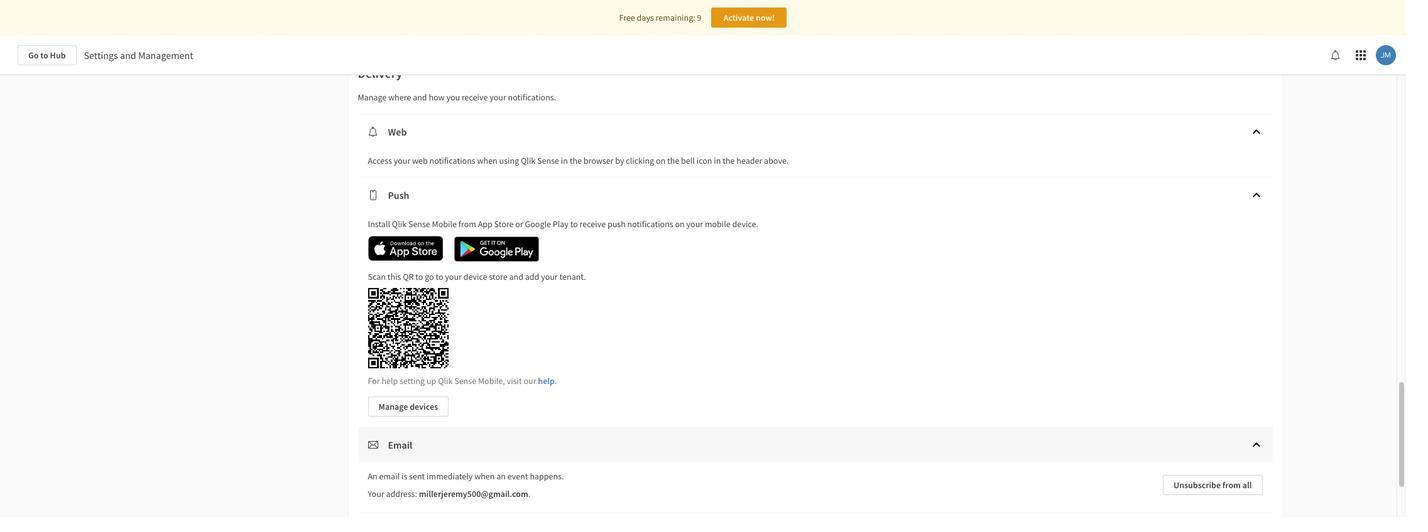 Task type: describe. For each thing, give the bounding box(es) containing it.
go to hub link
[[18, 45, 76, 65]]

above.
[[764, 155, 789, 167]]

scan
[[368, 271, 386, 283]]

activate
[[724, 12, 754, 23]]

icon
[[697, 155, 712, 167]]

unsubscribe from all
[[1174, 480, 1252, 491]]

sent
[[409, 471, 425, 482]]

clicking
[[626, 155, 654, 167]]

settings and management
[[84, 49, 193, 62]]

using
[[499, 155, 519, 167]]

1 horizontal spatial receive
[[580, 219, 606, 230]]

for help setting up qlik sense mobile, visit our help.
[[368, 376, 557, 387]]

0 vertical spatial from
[[459, 219, 476, 230]]

our
[[524, 376, 536, 387]]

1 horizontal spatial sense
[[454, 376, 476, 387]]

your left the device
[[445, 271, 462, 283]]

mobile
[[432, 219, 457, 230]]

email
[[379, 471, 400, 482]]

push button
[[358, 178, 1273, 213]]

help. link
[[538, 376, 557, 387]]

activate now! link
[[712, 8, 787, 28]]

visit
[[507, 376, 522, 387]]

go to hub
[[28, 50, 66, 61]]

0 vertical spatial when
[[477, 155, 498, 167]]

web
[[388, 126, 407, 138]]

.
[[528, 489, 530, 500]]

management
[[138, 49, 193, 62]]

device.
[[732, 219, 758, 230]]

an
[[497, 471, 506, 482]]

play
[[553, 219, 569, 230]]

manage devices
[[379, 401, 438, 413]]

all
[[1243, 480, 1252, 491]]

email button
[[358, 428, 1273, 463]]

hub
[[50, 50, 66, 61]]

2 horizontal spatial and
[[509, 271, 523, 283]]

immediately
[[427, 471, 473, 482]]

web button
[[358, 114, 1273, 150]]

tenant.
[[560, 271, 586, 283]]

an email is sent immediately when an event happens. your address: millerjeremy500@gmail.com .
[[368, 471, 564, 500]]

0 vertical spatial and
[[120, 49, 136, 62]]

your left web
[[394, 155, 411, 167]]

0 vertical spatial notifications
[[430, 155, 476, 167]]

0 horizontal spatial qlik
[[392, 219, 407, 230]]

store
[[489, 271, 508, 283]]

manage for manage where and how you receive your notifications.
[[358, 92, 387, 103]]

0 vertical spatial sense
[[537, 155, 559, 167]]

9
[[697, 12, 702, 23]]

push
[[388, 189, 409, 202]]

activate now!
[[724, 12, 775, 23]]

notifications.
[[508, 92, 556, 103]]

manage for manage devices
[[379, 401, 408, 413]]

settings
[[84, 49, 118, 62]]

email
[[388, 439, 412, 451]]

store
[[494, 219, 514, 230]]

your left mobile
[[687, 219, 703, 230]]



Task type: vqa. For each thing, say whether or not it's contained in the screenshot.
collection
no



Task type: locate. For each thing, give the bounding box(es) containing it.
get qlik sense mobile saas on the google play store. image
[[448, 231, 546, 268]]

on
[[656, 155, 666, 167], [675, 219, 685, 230]]

sense
[[537, 155, 559, 167], [408, 219, 430, 230], [454, 376, 476, 387]]

1 horizontal spatial in
[[714, 155, 721, 167]]

on left mobile
[[675, 219, 685, 230]]

when
[[477, 155, 498, 167], [475, 471, 495, 482]]

1 horizontal spatial on
[[675, 219, 685, 230]]

0 horizontal spatial notifications
[[430, 155, 476, 167]]

1 vertical spatial qlik
[[392, 219, 407, 230]]

free days remaining: 9
[[619, 12, 702, 23]]

from
[[459, 219, 476, 230], [1223, 480, 1241, 491]]

manage down delivery
[[358, 92, 387, 103]]

from left all
[[1223, 480, 1241, 491]]

sense left mobile at left
[[408, 219, 430, 230]]

go
[[28, 50, 39, 61]]

1 vertical spatial receive
[[580, 219, 606, 230]]

0 horizontal spatial sense
[[408, 219, 430, 230]]

1 the from the left
[[570, 155, 582, 167]]

and
[[120, 49, 136, 62], [413, 92, 427, 103], [509, 271, 523, 283]]

1 vertical spatial when
[[475, 471, 495, 482]]

2 in from the left
[[714, 155, 721, 167]]

qlik right up
[[438, 376, 453, 387]]

from inside button
[[1223, 480, 1241, 491]]

manage inside button
[[379, 401, 408, 413]]

to inside 'link'
[[40, 50, 48, 61]]

notifications right web
[[430, 155, 476, 167]]

the left header
[[723, 155, 735, 167]]

your left notifications.
[[490, 92, 506, 103]]

you
[[446, 92, 460, 103]]

your
[[368, 489, 384, 500]]

2 vertical spatial qlik
[[438, 376, 453, 387]]

0 vertical spatial on
[[656, 155, 666, 167]]

this
[[388, 271, 401, 283]]

to
[[40, 50, 48, 61], [570, 219, 578, 230], [416, 271, 423, 283], [436, 271, 443, 283]]

1 horizontal spatial from
[[1223, 480, 1241, 491]]

millerjeremy500@gmail.com
[[419, 489, 528, 500]]

receive
[[462, 92, 488, 103], [580, 219, 606, 230]]

2 the from the left
[[667, 155, 679, 167]]

manage devices button
[[368, 397, 449, 417]]

your right add
[[541, 271, 558, 283]]

now!
[[756, 12, 775, 23]]

is
[[402, 471, 407, 482]]

in left browser
[[561, 155, 568, 167]]

when left the an
[[475, 471, 495, 482]]

help.
[[538, 376, 557, 387]]

1 vertical spatial sense
[[408, 219, 430, 230]]

and left add
[[509, 271, 523, 283]]

mobile
[[705, 219, 731, 230]]

2 horizontal spatial the
[[723, 155, 735, 167]]

manage
[[358, 92, 387, 103], [379, 401, 408, 413]]

the
[[570, 155, 582, 167], [667, 155, 679, 167], [723, 155, 735, 167]]

free
[[619, 12, 635, 23]]

unsubscribe
[[1174, 480, 1221, 491]]

the left bell
[[667, 155, 679, 167]]

manage down help
[[379, 401, 408, 413]]

address:
[[386, 489, 417, 500]]

1 horizontal spatial the
[[667, 155, 679, 167]]

0 horizontal spatial in
[[561, 155, 568, 167]]

receive left push
[[580, 219, 606, 230]]

add
[[525, 271, 539, 283]]

and left how
[[413, 92, 427, 103]]

1 vertical spatial notifications
[[628, 219, 673, 230]]

when left using
[[477, 155, 498, 167]]

notifications right push
[[628, 219, 673, 230]]

1 vertical spatial on
[[675, 219, 685, 230]]

unsubscribe from all button
[[1163, 475, 1263, 495]]

2 horizontal spatial qlik
[[521, 155, 536, 167]]

delivery
[[358, 65, 402, 81]]

remaining:
[[656, 12, 695, 23]]

where
[[388, 92, 411, 103]]

google
[[525, 219, 551, 230]]

1 horizontal spatial notifications
[[628, 219, 673, 230]]

2 vertical spatial sense
[[454, 376, 476, 387]]

header
[[737, 155, 762, 167]]

0 horizontal spatial from
[[459, 219, 476, 230]]

0 vertical spatial receive
[[462, 92, 488, 103]]

device
[[464, 271, 487, 283]]

2 horizontal spatial sense
[[537, 155, 559, 167]]

go
[[425, 271, 434, 283]]

bell
[[681, 155, 695, 167]]

on right clicking
[[656, 155, 666, 167]]

when inside an email is sent immediately when an event happens. your address: millerjeremy500@gmail.com .
[[475, 471, 495, 482]]

1 in from the left
[[561, 155, 568, 167]]

happens.
[[530, 471, 564, 482]]

qr
[[403, 271, 414, 283]]

0 horizontal spatial the
[[570, 155, 582, 167]]

scan this qr to go to your device store and add your tenant.
[[368, 271, 586, 283]]

delivery main content
[[0, 56, 1406, 518]]

0 horizontal spatial receive
[[462, 92, 488, 103]]

app
[[478, 219, 493, 230]]

or
[[515, 219, 523, 230]]

sense left mobile,
[[454, 376, 476, 387]]

and right settings
[[120, 49, 136, 62]]

sense right using
[[537, 155, 559, 167]]

your
[[490, 92, 506, 103], [394, 155, 411, 167], [687, 219, 703, 230], [445, 271, 462, 283], [541, 271, 558, 283]]

setting
[[400, 376, 425, 387]]

0 horizontal spatial and
[[120, 49, 136, 62]]

1 vertical spatial from
[[1223, 480, 1241, 491]]

an
[[368, 471, 378, 482]]

in
[[561, 155, 568, 167], [714, 155, 721, 167]]

manage where and how you receive your notifications.
[[358, 92, 556, 103]]

push
[[608, 219, 626, 230]]

in right "icon"
[[714, 155, 721, 167]]

install qlik sense mobile from app store or google play to receive push notifications on your mobile device.
[[368, 219, 758, 230]]

1 horizontal spatial and
[[413, 92, 427, 103]]

qlik right install
[[392, 219, 407, 230]]

from left app
[[459, 219, 476, 230]]

mobile,
[[478, 376, 505, 387]]

notifications
[[430, 155, 476, 167], [628, 219, 673, 230]]

download qlik sense mobile saas from the apple app store image
[[368, 236, 443, 261]]

receive right you
[[462, 92, 488, 103]]

up
[[427, 376, 436, 387]]

install
[[368, 219, 390, 230]]

1 horizontal spatial qlik
[[438, 376, 453, 387]]

qlik
[[521, 155, 536, 167], [392, 219, 407, 230], [438, 376, 453, 387]]

1 vertical spatial and
[[413, 92, 427, 103]]

1 vertical spatial manage
[[379, 401, 408, 413]]

0 vertical spatial qlik
[[521, 155, 536, 167]]

access
[[368, 155, 392, 167]]

days
[[637, 12, 654, 23]]

help
[[382, 376, 398, 387]]

by
[[615, 155, 624, 167]]

0 horizontal spatial on
[[656, 155, 666, 167]]

0 vertical spatial manage
[[358, 92, 387, 103]]

jeremy miller image
[[1376, 45, 1396, 65]]

browser
[[584, 155, 614, 167]]

web
[[412, 155, 428, 167]]

for
[[368, 376, 380, 387]]

event
[[508, 471, 528, 482]]

2 vertical spatial and
[[509, 271, 523, 283]]

devices
[[410, 401, 438, 413]]

qlik right using
[[521, 155, 536, 167]]

the left browser
[[570, 155, 582, 167]]

access your web notifications when using qlik sense in the browser by clicking on the bell icon in the header above.
[[368, 155, 789, 167]]

how
[[429, 92, 445, 103]]

3 the from the left
[[723, 155, 735, 167]]



